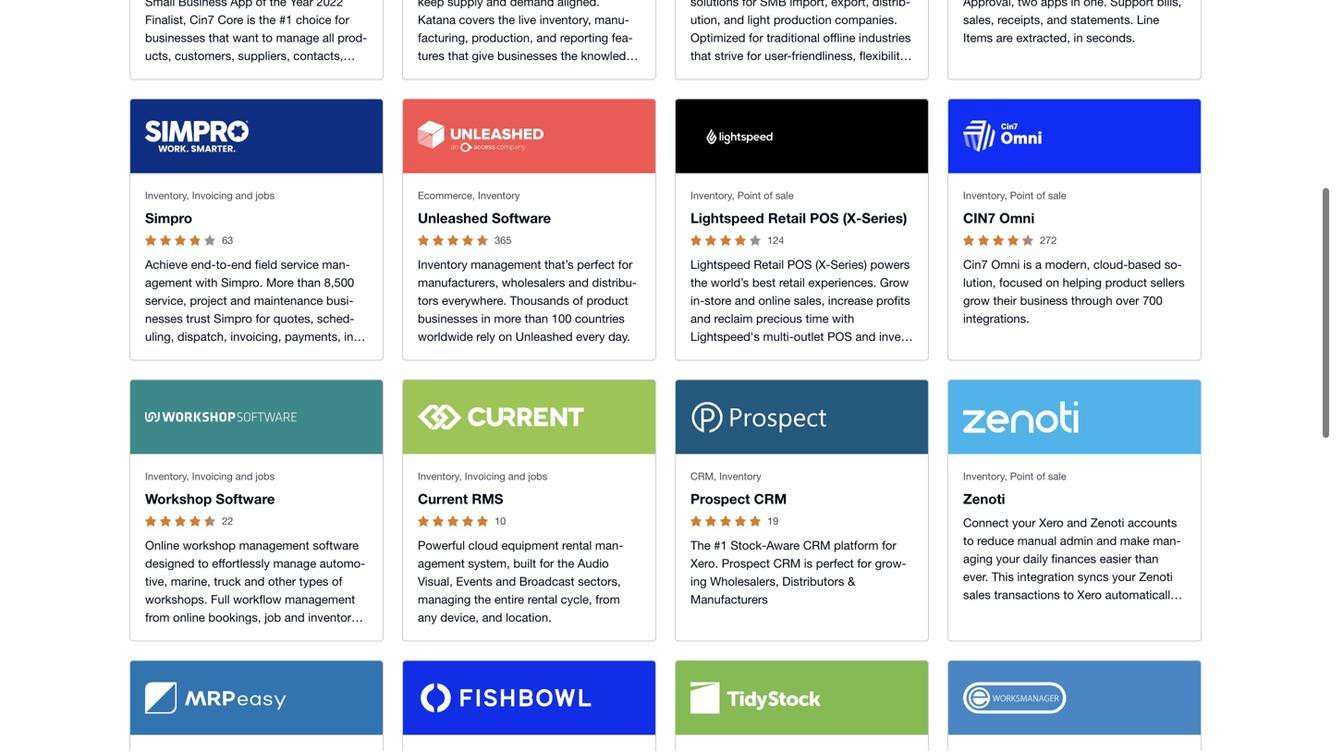 Task type: describe. For each thing, give the bounding box(es) containing it.
thousands
[[510, 294, 570, 308]]

trust
[[186, 312, 210, 326]]

focused
[[1000, 276, 1043, 290]]

more. inside achieve end-to-end field service man agement with simpro. more than 8,500 service, project and maintenance busi nesses trust simpro for quotes, sched uling, dispatch, invoicing, payments, in ventory management and more.
[[286, 348, 316, 362]]

2 horizontal spatial zenoti
[[1139, 570, 1173, 585]]

lightspeed app logo image
[[691, 121, 789, 152]]

on inside cin7 omni is a modern, cloud-based so lution, focused on helping product sellers grow their business through over 700 integrations.
[[1046, 276, 1060, 290]]

and up trial.
[[320, 647, 340, 661]]

1 vertical spatial agement
[[418, 539, 623, 571]]

series) inside inventory, point of sale lightspeed retail pos (x-series)
[[862, 210, 907, 227]]

events
[[456, 575, 493, 589]]

63
[[222, 235, 233, 247]]

omni inside inventory, point of sale cin7 omni
[[1000, 210, 1035, 227]]

in inside achieve end-to-end field service man agement with simpro. more than 8,500 service, project and maintenance busi nesses trust simpro for quotes, sched uling, dispatch, invoicing, payments, in ventory management and more.
[[344, 330, 358, 344]]

1 horizontal spatial rental
[[562, 539, 592, 553]]

point for best
[[738, 190, 761, 202]]

xero.
[[691, 557, 719, 571]]

inventory for ing
[[720, 471, 762, 483]]

than inside achieve end-to-end field service man agement with simpro. more than 8,500 service, project and maintenance busi nesses trust simpro for quotes, sched uling, dispatch, invoicing, payments, in ventory management and more.
[[297, 276, 321, 290]]

cloud-
[[1094, 258, 1128, 272]]

worldwide
[[418, 330, 473, 344]]

cin7
[[964, 258, 988, 272]]

retail
[[779, 276, 805, 290]]

reclaim
[[714, 312, 753, 326]]

sales,
[[794, 294, 825, 308]]

1 vertical spatial rental
[[528, 593, 558, 607]]

and down in-
[[691, 312, 711, 326]]

for inside achieve end-to-end field service man agement with simpro. more than 8,500 service, project and maintenance busi nesses trust simpro for quotes, sched uling, dispatch, invoicing, payments, in ventory management and more.
[[256, 312, 270, 326]]

inventory
[[308, 611, 357, 625]]

inventory, inside inventory, point of sale zenoti connect your xero and zenoti accounts to reduce manual admin and make man aging your daily finances easier than ever.  this integration syncs your zenoti sales transactions to xero automatically for easy creation of financial statements and payment reconciliation.
[[964, 471, 1008, 483]]

700
[[1143, 294, 1163, 308]]

and up easier at the bottom of the page
[[1097, 534, 1117, 549]]

tors
[[418, 276, 637, 308]]

location.
[[506, 611, 552, 625]]

countries
[[575, 312, 625, 326]]

inventory, point of sale cin7 omni
[[964, 190, 1067, 227]]

software inside ecommerce, inventory unleashed software
[[492, 210, 551, 227]]

quotes,
[[273, 312, 314, 326]]

invoicing,
[[230, 330, 281, 344]]

for inside powerful cloud equipment rental man agement system, built for the audio visual, events and broadcast sectors, managing the entire rental cycle, from any device, and location.
[[540, 557, 554, 571]]

sectors,
[[578, 575, 621, 589]]

any
[[418, 611, 437, 625]]

and right job
[[285, 611, 305, 625]]

of down zenoti app logo on the bottom right
[[1037, 471, 1046, 483]]

and down simpro.
[[230, 294, 251, 308]]

portal.
[[185, 665, 219, 679]]

sale for best
[[776, 190, 794, 202]]

the up in-
[[691, 276, 708, 290]]

the up "broadcast"
[[558, 557, 575, 571]]

sellers
[[1151, 276, 1185, 290]]

0 vertical spatial to
[[964, 534, 974, 549]]

care
[[801, 366, 824, 380]]

and down invoicing,
[[262, 348, 282, 362]]

lightspeed inside inventory, point of sale lightspeed retail pos (x-series)
[[691, 210, 764, 227]]

maintenance
[[254, 294, 323, 308]]

for inside inventory management that's perfect for manufacturers, wholesalers and distribu tors everywhere. thousands of product businesses in more than 100 countries worldwide rely on unleashed every day.
[[618, 258, 633, 272]]

grow
[[880, 276, 909, 290]]

the down events
[[474, 593, 491, 607]]

a
[[1036, 258, 1042, 272]]

account
[[861, 366, 909, 380]]

service
[[281, 258, 319, 272]]

of inside inventory, point of sale cin7 omni
[[1037, 190, 1046, 202]]

visual,
[[418, 575, 453, 589]]

jobs for the
[[528, 471, 548, 483]]

automo
[[320, 557, 365, 571]]

daily
[[1023, 552, 1048, 567]]

0 horizontal spatial zenoti
[[964, 491, 1006, 508]]

2 vertical spatial lightspeed
[[815, 348, 875, 362]]

and inside inventory management that's perfect for manufacturers, wholesalers and distribu tors everywhere. thousands of product businesses in more than 100 countries worldwide rely on unleashed every day.
[[569, 276, 589, 290]]

inventory, for simpro.
[[145, 190, 189, 202]]

pos inside inventory, point of sale lightspeed retail pos (x-series)
[[810, 210, 839, 227]]

online inside online workshop management software designed to effortlessly manage automo tive, marine, truck and other types of workshops. full workflow management from online bookings, job and inventory management + more. get customers coming back through reminders and our unique portal. no obligation free trial.
[[173, 611, 205, 625]]

job
[[265, 611, 281, 625]]

invoicing for simpro.
[[192, 190, 233, 202]]

broadcast
[[519, 575, 575, 589]]

effortlessly
[[212, 557, 270, 571]]

the left the account
[[841, 366, 858, 380]]

integration
[[1018, 570, 1075, 585]]

0 vertical spatial your
[[1012, 516, 1036, 531]]

marine,
[[171, 575, 211, 589]]

zenoti app logo image
[[964, 402, 1079, 433]]

you!
[[728, 384, 751, 398]]

of inside inventory management that's perfect for manufacturers, wholesalers and distribu tors everywhere. thousands of product businesses in more than 100 countries worldwide rely on unleashed every day.
[[573, 294, 583, 308]]

end-
[[191, 258, 216, 272]]

manufacturers,
[[418, 276, 499, 290]]

uling,
[[145, 312, 354, 344]]

more. inside online workshop management software designed to effortlessly manage automo tive, marine, truck and other types of workshops. full workflow management from online bookings, job and inventory management + more. get customers coming back through reminders and our unique portal. no obligation free trial.
[[229, 629, 260, 643]]

software inside inventory, invoicing and jobs workshop software
[[216, 491, 275, 508]]

invoicing for the
[[465, 471, 506, 483]]

experiences.
[[808, 276, 877, 290]]

bookings,
[[208, 611, 261, 625]]

ecommerce,
[[418, 190, 475, 202]]

time
[[806, 312, 829, 326]]

tidystock app logo image
[[691, 683, 823, 715]]

+
[[219, 629, 226, 643]]

series) inside lightspeed retail pos (x-series) powers the world's best retail experiences. grow in-store and online sales, increase profits and reclaim precious time with lightspeed's multi-outlet pos and inven tory platform. connect lightspeed with xero and let us take care of the account ing for you!
[[831, 258, 867, 272]]

best
[[753, 276, 776, 290]]

simpro link
[[145, 210, 192, 227]]

point inside inventory, point of sale zenoti connect your xero and zenoti accounts to reduce manual admin and make man aging your daily finances easier than ever.  this integration syncs your zenoti sales transactions to xero automatically for easy creation of financial statements and payment reconciliation.
[[1010, 471, 1034, 483]]

inventory, for tive,
[[145, 471, 189, 483]]

tive,
[[145, 557, 365, 589]]

management down types
[[285, 593, 355, 607]]

aware
[[767, 539, 800, 553]]

transactions
[[994, 588, 1060, 603]]

inventory, invoicing and jobs simpro
[[145, 190, 275, 227]]

current rms logo image
[[418, 405, 584, 430]]

workshop
[[145, 491, 212, 508]]

device,
[[440, 611, 479, 625]]

management up manage
[[239, 539, 310, 553]]

software
[[313, 539, 359, 553]]

of inside inventory, point of sale lightspeed retail pos (x-series)
[[764, 190, 773, 202]]

and inside inventory, invoicing and jobs simpro
[[236, 190, 253, 202]]

retail inside inventory, point of sale lightspeed retail pos (x-series)
[[768, 210, 806, 227]]

2 ing from the top
[[691, 557, 907, 589]]

no
[[222, 665, 238, 679]]

for down platform
[[857, 557, 872, 571]]

xero inside lightspeed retail pos (x-series) powers the world's best retail experiences. grow in-store and online sales, increase profits and reclaim precious time with lightspeed's multi-outlet pos and inven tory platform. connect lightspeed with xero and let us take care of the account ing for you!
[[691, 366, 715, 380]]

perfect inside inventory management that's perfect for manufacturers, wholesalers and distribu tors everywhere. thousands of product businesses in more than 100 countries worldwide rely on unleashed every day.
[[577, 258, 615, 272]]

the
[[691, 539, 711, 553]]

(x- inside lightspeed retail pos (x-series) powers the world's best retail experiences. grow in-store and online sales, increase profits and reclaim precious time with lightspeed's multi-outlet pos and inven tory platform. connect lightspeed with xero and let us take care of the account ing for you!
[[816, 258, 831, 272]]

22
[[222, 516, 233, 528]]

product inside inventory management that's perfect for manufacturers, wholesalers and distribu tors everywhere. thousands of product businesses in more than 100 countries worldwide rely on unleashed every day.
[[587, 294, 629, 308]]

inventory, point of sale lightspeed retail pos (x-series)
[[691, 190, 907, 227]]

man inside powerful cloud equipment rental man agement system, built for the audio visual, events and broadcast sectors, managing the entire rental cycle, from any device, and location.
[[595, 539, 623, 553]]

cin7 omni app logo image
[[964, 121, 1042, 152]]

is inside cin7 omni is a modern, cloud-based so lution, focused on helping product sellers grow their business through over 700 integrations.
[[1024, 258, 1032, 272]]

powerful cloud equipment rental man agement system, built for the audio visual, events and broadcast sectors, managing the entire rental cycle, from any device, and location.
[[418, 539, 623, 625]]

make
[[1121, 534, 1150, 549]]

cin7 omni link
[[964, 210, 1035, 227]]

based
[[1128, 258, 1161, 272]]

payments,
[[285, 330, 341, 344]]

lightspeed retail pos (x-series) powers the world's best retail experiences. grow in-store and online sales, increase profits and reclaim precious time with lightspeed's multi-outlet pos and inven tory platform. connect lightspeed with xero and let us take care of the account ing for you!
[[691, 258, 913, 398]]

profits
[[877, 294, 910, 308]]

easier
[[1100, 552, 1132, 567]]

simpro.
[[221, 276, 263, 290]]

through inside online workshop management software designed to effortlessly manage automo tive, marine, truck and other types of workshops. full workflow management from online bookings, job and inventory management + more. get customers coming back through reminders and our unique portal. no obligation free trial.
[[218, 647, 259, 661]]

jobs for tive,
[[256, 471, 275, 483]]

and inside inventory, invoicing and jobs current rms
[[508, 471, 526, 483]]

sale for lution,
[[1048, 190, 1067, 202]]

trial.
[[321, 665, 344, 679]]

service,
[[145, 294, 187, 308]]

for right platform
[[882, 539, 897, 553]]

businesses
[[418, 312, 478, 326]]

and inside inventory, invoicing and jobs workshop software
[[236, 471, 253, 483]]

omni inside cin7 omni is a modern, cloud-based so lution, focused on helping product sellers grow their business through over 700 integrations.
[[992, 258, 1020, 272]]

more
[[494, 312, 521, 326]]

2 vertical spatial your
[[1112, 570, 1136, 585]]

stock-
[[731, 539, 767, 553]]

financial
[[1070, 606, 1114, 621]]

1 vertical spatial crm
[[803, 539, 831, 553]]

us
[[758, 366, 771, 380]]

rms
[[472, 491, 504, 508]]

(x- inside inventory, point of sale lightspeed retail pos (x-series)
[[843, 210, 862, 227]]

prospect inside crm, inventory prospect crm
[[691, 491, 750, 508]]

124
[[768, 235, 785, 247]]

end
[[231, 258, 252, 272]]

sched
[[317, 312, 354, 326]]

crm inside crm, inventory prospect crm
[[754, 491, 787, 508]]

rely
[[476, 330, 495, 344]]

platform
[[834, 539, 879, 553]]

statements
[[1118, 606, 1177, 621]]

so
[[1165, 258, 1182, 272]]

inventory, for retail
[[691, 190, 735, 202]]

online
[[145, 539, 179, 553]]

through inside cin7 omni is a modern, cloud-based so lution, focused on helping product sellers grow their business through over 700 integrations.
[[1071, 294, 1113, 308]]

connect inside inventory, point of sale zenoti connect your xero and zenoti accounts to reduce manual admin and make man aging your daily finances easier than ever.  this integration syncs your zenoti sales transactions to xero automatically for easy creation of financial statements and payment reconciliation.
[[964, 516, 1009, 531]]

retail inside lightspeed retail pos (x-series) powers the world's best retail experiences. grow in-store and online sales, increase profits and reclaim precious time with lightspeed's multi-outlet pos and inven tory platform. connect lightspeed with xero and let us take care of the account ing for you!
[[754, 258, 784, 272]]

is inside the #1 stock-aware crm platform for xero. prospect crm is perfect for grow ing wholesalers, distributors & manufacturers
[[804, 557, 813, 571]]

helping
[[1063, 276, 1102, 290]]



Task type: vqa. For each thing, say whether or not it's contained in the screenshot.
'transactions'
yes



Task type: locate. For each thing, give the bounding box(es) containing it.
in down the sched
[[344, 330, 358, 344]]

manual
[[1018, 534, 1057, 549]]

sale
[[776, 190, 794, 202], [1048, 190, 1067, 202], [1048, 471, 1067, 483]]

workflow
[[233, 593, 282, 607]]

inventory, inside inventory, invoicing and jobs simpro
[[145, 190, 189, 202]]

and down easy
[[964, 624, 984, 639]]

0 vertical spatial omni
[[1000, 210, 1035, 227]]

inventory, inside inventory, point of sale lightspeed retail pos (x-series)
[[691, 190, 735, 202]]

man down accounts
[[1153, 534, 1181, 549]]

1 vertical spatial inventory
[[418, 258, 468, 272]]

xero down tory
[[691, 366, 715, 380]]

inventory, inside inventory, point of sale cin7 omni
[[964, 190, 1008, 202]]

from down 'workshops.'
[[145, 611, 170, 625]]

through down helping
[[1071, 294, 1113, 308]]

man up audio
[[595, 539, 623, 553]]

invoicing
[[192, 190, 233, 202], [192, 471, 233, 483], [465, 471, 506, 483]]

point down zenoti app logo on the bottom right
[[1010, 471, 1034, 483]]

1 vertical spatial connect
[[964, 516, 1009, 531]]

entire
[[495, 593, 524, 607]]

wholesalers
[[502, 276, 565, 290]]

1 horizontal spatial is
[[1024, 258, 1032, 272]]

0 horizontal spatial product
[[587, 294, 629, 308]]

0 horizontal spatial rental
[[528, 593, 558, 607]]

prospect inside the #1 stock-aware crm platform for xero. prospect crm is perfect for grow ing wholesalers, distributors & manufacturers
[[722, 557, 770, 571]]

0 horizontal spatial (x-
[[816, 258, 831, 272]]

inventory, up zenoti link
[[964, 471, 1008, 483]]

in-
[[691, 294, 705, 308]]

0 vertical spatial with
[[196, 276, 218, 290]]

of inside lightspeed retail pos (x-series) powers the world's best retail experiences. grow in-store and online sales, increase profits and reclaim precious time with lightspeed's multi-outlet pos and inven tory platform. connect lightspeed with xero and let us take care of the account ing for you!
[[827, 366, 838, 380]]

omni right cin7
[[1000, 210, 1035, 227]]

dispatch,
[[177, 330, 227, 344]]

1 vertical spatial perfect
[[816, 557, 854, 571]]

inventory inside crm, inventory prospect crm
[[720, 471, 762, 483]]

prospect up wholesalers,
[[722, 557, 770, 571]]

inventory, up current
[[418, 471, 462, 483]]

man up 8,500
[[322, 258, 350, 272]]

with up project at top left
[[196, 276, 218, 290]]

to down integration
[[1064, 588, 1074, 603]]

zenoti up automatically
[[1139, 570, 1173, 585]]

connect inside lightspeed retail pos (x-series) powers the world's best retail experiences. grow in-store and online sales, increase profits and reclaim precious time with lightspeed's multi-outlet pos and inven tory platform. connect lightspeed with xero and let us take care of the account ing for you!
[[766, 348, 812, 362]]

in
[[481, 312, 491, 326], [344, 330, 358, 344]]

than down thousands
[[525, 312, 548, 326]]

omni up focused
[[992, 258, 1020, 272]]

man inside inventory, point of sale zenoti connect your xero and zenoti accounts to reduce manual admin and make man aging your daily finances easier than ever.  this integration syncs your zenoti sales transactions to xero automatically for easy creation of financial statements and payment reconciliation.
[[1153, 534, 1181, 549]]

1 vertical spatial prospect
[[722, 557, 770, 571]]

your up manual
[[1012, 516, 1036, 531]]

simpro inside achieve end-to-end field service man agement with simpro. more than 8,500 service, project and maintenance busi nesses trust simpro for quotes, sched uling, dispatch, invoicing, payments, in ventory management and more.
[[214, 312, 252, 326]]

unleashed
[[418, 210, 488, 227], [516, 330, 573, 344]]

10
[[495, 516, 506, 528]]

zenoti up the reduce
[[964, 491, 1006, 508]]

and down that's
[[569, 276, 589, 290]]

and down "entire"
[[482, 611, 503, 625]]

of
[[764, 190, 773, 202], [1037, 190, 1046, 202], [573, 294, 583, 308], [827, 366, 838, 380], [1037, 471, 1046, 483], [332, 575, 342, 589], [1056, 606, 1067, 621]]

perfect inside the #1 stock-aware crm platform for xero. prospect crm is perfect for grow ing wholesalers, distributors & manufacturers
[[816, 557, 854, 571]]

inventory, up the 'workshop' at the left of the page
[[145, 471, 189, 483]]

1 horizontal spatial connect
[[964, 516, 1009, 531]]

0 vertical spatial prospect
[[691, 491, 750, 508]]

jobs up equipment
[[528, 471, 548, 483]]

for inside lightspeed retail pos (x-series) powers the world's best retail experiences. grow in-store and online sales, increase profits and reclaim precious time with lightspeed's multi-outlet pos and inven tory platform. connect lightspeed with xero and let us take care of the account ing for you!
[[710, 384, 725, 398]]

your up 'this'
[[996, 552, 1020, 567]]

0 horizontal spatial with
[[196, 276, 218, 290]]

for up invoicing,
[[256, 312, 270, 326]]

zenoti link
[[964, 491, 1006, 508]]

mrpeasy logo image
[[145, 683, 287, 715]]

that's
[[545, 258, 574, 272]]

sale up 'admin'
[[1048, 471, 1067, 483]]

inventory management that's perfect for manufacturers, wholesalers and distribu tors everywhere. thousands of product businesses in more than 100 countries worldwide rely on unleashed every day.
[[418, 258, 637, 344]]

lightspeed
[[691, 210, 764, 227], [691, 258, 751, 272], [815, 348, 875, 362]]

admin
[[1060, 534, 1094, 549]]

jobs
[[256, 190, 275, 202], [256, 471, 275, 483], [528, 471, 548, 483]]

management up "coming"
[[145, 629, 216, 643]]

more. down payments,
[[286, 348, 316, 362]]

inventory up the manufacturers,
[[418, 258, 468, 272]]

0 horizontal spatial man
[[322, 258, 350, 272]]

software up 22
[[216, 491, 275, 508]]

crm,
[[691, 471, 717, 483]]

easy
[[981, 606, 1006, 621]]

simpro logo image
[[145, 121, 249, 152]]

grow up integrations.
[[964, 294, 990, 308]]

365
[[495, 235, 512, 247]]

invoicing inside inventory, invoicing and jobs current rms
[[465, 471, 506, 483]]

simpro up achieve at the top left of page
[[145, 210, 192, 227]]

for up distribu on the top left of page
[[618, 258, 633, 272]]

management inside achieve end-to-end field service man agement with simpro. more than 8,500 service, project and maintenance busi nesses trust simpro for quotes, sched uling, dispatch, invoicing, payments, in ventory management and more.
[[188, 348, 259, 362]]

agement inside achieve end-to-end field service man agement with simpro. more than 8,500 service, project and maintenance busi nesses trust simpro for quotes, sched uling, dispatch, invoicing, payments, in ventory management and more.
[[145, 258, 350, 290]]

0 horizontal spatial unleashed
[[418, 210, 488, 227]]

from inside powerful cloud equipment rental man agement system, built for the audio visual, events and broadcast sectors, managing the entire rental cycle, from any device, and location.
[[596, 593, 620, 607]]

man inside achieve end-to-end field service man agement with simpro. more than 8,500 service, project and maintenance busi nesses trust simpro for quotes, sched uling, dispatch, invoicing, payments, in ventory management and more.
[[322, 258, 350, 272]]

cloud
[[468, 539, 498, 553]]

1 vertical spatial than
[[525, 312, 548, 326]]

1 vertical spatial software
[[216, 491, 275, 508]]

0 vertical spatial rental
[[562, 539, 592, 553]]

grow down platform
[[875, 557, 907, 571]]

for left you!
[[710, 384, 725, 398]]

unleashed software logo image
[[418, 121, 544, 152]]

inventory up prospect crm link
[[720, 471, 762, 483]]

0 horizontal spatial to
[[198, 557, 209, 571]]

ing down the outlet
[[691, 366, 909, 398]]

on inside inventory management that's perfect for manufacturers, wholesalers and distribu tors everywhere. thousands of product businesses in more than 100 countries worldwide rely on unleashed every day.
[[499, 330, 512, 344]]

and down 'current rms logo' at bottom left
[[508, 471, 526, 483]]

0 horizontal spatial more.
[[229, 629, 260, 643]]

automatically
[[1106, 588, 1177, 603]]

point up lightspeed retail pos (x-series) link
[[738, 190, 761, 202]]

coming
[[145, 647, 185, 661]]

1 horizontal spatial unleashed
[[516, 330, 573, 344]]

from inside online workshop management software designed to effortlessly manage automo tive, marine, truck and other types of workshops. full workflow management from online bookings, job and inventory management + more. get customers coming back through reminders and our unique portal. no obligation free trial.
[[145, 611, 170, 625]]

1 horizontal spatial inventory
[[478, 190, 520, 202]]

inventory inside inventory management that's perfect for manufacturers, wholesalers and distribu tors everywhere. thousands of product businesses in more than 100 countries worldwide rely on unleashed every day.
[[418, 258, 468, 272]]

1 vertical spatial product
[[587, 294, 629, 308]]

to down 'workshop'
[[198, 557, 209, 571]]

obligation
[[241, 665, 294, 679]]

simpro up invoicing,
[[214, 312, 252, 326]]

0 vertical spatial connect
[[766, 348, 812, 362]]

customers
[[286, 629, 343, 643]]

jobs up field
[[256, 190, 275, 202]]

1 vertical spatial pos
[[788, 258, 812, 272]]

workshop software app logo image
[[145, 413, 297, 423]]

lightspeed retail pos (x-series) link
[[691, 210, 907, 227]]

than inside inventory management that's perfect for manufacturers, wholesalers and distribu tors everywhere. thousands of product businesses in more than 100 countries worldwide rely on unleashed every day.
[[525, 312, 548, 326]]

1 vertical spatial to
[[198, 557, 209, 571]]

2 vertical spatial zenoti
[[1139, 570, 1173, 585]]

product up over
[[1106, 276, 1147, 290]]

2 horizontal spatial to
[[1064, 588, 1074, 603]]

0 vertical spatial through
[[1071, 294, 1113, 308]]

0 vertical spatial unleashed
[[418, 210, 488, 227]]

1 vertical spatial lightspeed
[[691, 258, 751, 272]]

precious
[[756, 312, 803, 326]]

inventory, invoicing and jobs current rms
[[418, 471, 548, 508]]

equipment
[[502, 539, 559, 553]]

product inside cin7 omni is a modern, cloud-based so lution, focused on helping product sellers grow their business through over 700 integrations.
[[1106, 276, 1147, 290]]

inventory, inside inventory, invoicing and jobs current rms
[[418, 471, 462, 483]]

0 vertical spatial software
[[492, 210, 551, 227]]

your
[[1012, 516, 1036, 531], [996, 552, 1020, 567], [1112, 570, 1136, 585]]

1 horizontal spatial agement
[[418, 539, 623, 571]]

1 horizontal spatial (x-
[[843, 210, 862, 227]]

for
[[618, 258, 633, 272], [256, 312, 270, 326], [710, 384, 725, 398], [882, 539, 897, 553], [540, 557, 554, 571], [857, 557, 872, 571], [964, 606, 978, 621]]

busi
[[326, 294, 354, 308]]

for inside inventory, point of sale zenoti connect your xero and zenoti accounts to reduce manual admin and make man aging your daily finances easier than ever.  this integration syncs your zenoti sales transactions to xero automatically for easy creation of financial statements and payment reconciliation.
[[964, 606, 978, 621]]

reduce
[[978, 534, 1014, 549]]

reminders
[[263, 647, 316, 661]]

series) up powers
[[862, 210, 907, 227]]

inventory inside ecommerce, inventory unleashed software
[[478, 190, 520, 202]]

jobs for simpro.
[[256, 190, 275, 202]]

1 horizontal spatial online
[[759, 294, 791, 308]]

and
[[236, 190, 253, 202], [569, 276, 589, 290], [230, 294, 251, 308], [735, 294, 755, 308], [691, 312, 711, 326], [856, 330, 876, 344], [262, 348, 282, 362], [719, 366, 739, 380], [236, 471, 253, 483], [508, 471, 526, 483], [1067, 516, 1088, 531], [1097, 534, 1117, 549], [244, 575, 265, 589], [496, 575, 516, 589], [285, 611, 305, 625], [482, 611, 503, 625], [964, 624, 984, 639], [320, 647, 340, 661]]

and left let
[[719, 366, 739, 380]]

lightspeed's
[[691, 330, 760, 344]]

jobs inside inventory, invoicing and jobs workshop software
[[256, 471, 275, 483]]

0 horizontal spatial agement
[[145, 258, 350, 290]]

100
[[552, 312, 572, 326]]

and up reclaim
[[735, 294, 755, 308]]

distribu
[[592, 276, 637, 290]]

from down sectors,
[[596, 593, 620, 607]]

1 vertical spatial (x-
[[816, 258, 831, 272]]

connect up the reduce
[[964, 516, 1009, 531]]

0 horizontal spatial in
[[344, 330, 358, 344]]

0 horizontal spatial is
[[804, 557, 813, 571]]

rental up audio
[[562, 539, 592, 553]]

online workshop management software designed to effortlessly manage automo tive, marine, truck and other types of workshops. full workflow management from online bookings, job and inventory management + more. get customers coming back through reminders and our unique portal. no obligation free trial.
[[145, 539, 365, 679]]

1 vertical spatial grow
[[875, 557, 907, 571]]

0 vertical spatial in
[[481, 312, 491, 326]]

crm down aware
[[774, 557, 801, 571]]

inventory, inside inventory, invoicing and jobs workshop software
[[145, 471, 189, 483]]

inventory, for the
[[418, 471, 462, 483]]

0 vertical spatial retail
[[768, 210, 806, 227]]

of up 272
[[1037, 190, 1046, 202]]

1 horizontal spatial grow
[[964, 294, 990, 308]]

zenoti up make
[[1091, 516, 1125, 531]]

1 horizontal spatial simpro
[[214, 312, 252, 326]]

grow inside cin7 omni is a modern, cloud-based so lution, focused on helping product sellers grow their business through over 700 integrations.
[[964, 294, 990, 308]]

0 vertical spatial agement
[[145, 258, 350, 290]]

2 vertical spatial to
[[1064, 588, 1074, 603]]

1 vertical spatial your
[[996, 552, 1020, 567]]

#1
[[714, 539, 727, 553]]

1 horizontal spatial from
[[596, 593, 620, 607]]

sale inside inventory, point of sale cin7 omni
[[1048, 190, 1067, 202]]

of up countries
[[573, 294, 583, 308]]

jobs up workshop software link
[[256, 471, 275, 483]]

0 horizontal spatial than
[[297, 276, 321, 290]]

19
[[768, 516, 779, 528]]

distributors
[[782, 575, 845, 589]]

1 horizontal spatial with
[[832, 312, 855, 326]]

2 vertical spatial than
[[1135, 552, 1159, 567]]

inventory, up cin7
[[964, 190, 1008, 202]]

1 horizontal spatial through
[[1071, 294, 1113, 308]]

unleashed inside inventory management that's perfect for manufacturers, wholesalers and distribu tors everywhere. thousands of product businesses in more than 100 countries worldwide rely on unleashed every day.
[[516, 330, 573, 344]]

and left inven
[[856, 330, 876, 344]]

management down dispatch,
[[188, 348, 259, 362]]

retail up 124
[[768, 210, 806, 227]]

than inside inventory, point of sale zenoti connect your xero and zenoti accounts to reduce manual admin and make man aging your daily finances easier than ever.  this integration syncs your zenoti sales transactions to xero automatically for easy creation of financial statements and payment reconciliation.
[[1135, 552, 1159, 567]]

1 vertical spatial more.
[[229, 629, 260, 643]]

1 vertical spatial retail
[[754, 258, 784, 272]]

0 vertical spatial product
[[1106, 276, 1147, 290]]

with inside achieve end-to-end field service man agement with simpro. more than 8,500 service, project and maintenance busi nesses trust simpro for quotes, sched uling, dispatch, invoicing, payments, in ventory management and more.
[[196, 276, 218, 290]]

sale inside inventory, point of sale zenoti connect your xero and zenoti accounts to reduce manual admin and make man aging your daily finances easier than ever.  this integration syncs your zenoti sales transactions to xero automatically for easy creation of financial statements and payment reconciliation.
[[1048, 471, 1067, 483]]

the
[[691, 276, 708, 290], [841, 366, 858, 380], [558, 557, 575, 571], [474, 593, 491, 607]]

inventory up unleashed software "link"
[[478, 190, 520, 202]]

0 horizontal spatial grow
[[875, 557, 907, 571]]

1 horizontal spatial xero
[[1039, 516, 1064, 531]]

crm, inventory prospect crm
[[691, 471, 787, 508]]

to inside online workshop management software designed to effortlessly manage automo tive, marine, truck and other types of workshops. full workflow management from online bookings, job and inventory management + more. get customers coming back through reminders and our unique portal. no obligation free trial.
[[198, 557, 209, 571]]

pos up the experiences.
[[810, 210, 839, 227]]

eworks manager logo image
[[964, 683, 1067, 715]]

and up end
[[236, 190, 253, 202]]

1 vertical spatial zenoti
[[1091, 516, 1125, 531]]

for up "broadcast"
[[540, 557, 554, 571]]

2 horizontal spatial man
[[1153, 534, 1181, 549]]

take
[[774, 366, 797, 380]]

with up the account
[[878, 348, 901, 362]]

built
[[513, 557, 536, 571]]

of right care
[[827, 366, 838, 380]]

sale inside inventory, point of sale lightspeed retail pos (x-series)
[[776, 190, 794, 202]]

rental down "broadcast"
[[528, 593, 558, 607]]

invoicing inside inventory, invoicing and jobs workshop software
[[192, 471, 233, 483]]

creation
[[1010, 606, 1053, 621]]

inventory, invoicing and jobs workshop software
[[145, 471, 275, 508]]

0 vertical spatial on
[[1046, 276, 1060, 290]]

2 horizontal spatial xero
[[1078, 588, 1102, 603]]

jobs inside inventory, invoicing and jobs simpro
[[256, 190, 275, 202]]

field
[[255, 258, 277, 272]]

from
[[596, 593, 620, 607], [145, 611, 170, 625]]

day.
[[608, 330, 631, 344]]

cin7
[[964, 210, 996, 227]]

0 vertical spatial grow
[[964, 294, 990, 308]]

1 vertical spatial xero
[[1039, 516, 1064, 531]]

crm up the 19
[[754, 491, 787, 508]]

multi-
[[763, 330, 794, 344]]

series) up the experiences.
[[831, 258, 867, 272]]

inven
[[879, 330, 913, 344]]

management down '365'
[[471, 258, 541, 272]]

unleashed inside ecommerce, inventory unleashed software
[[418, 210, 488, 227]]

0 vertical spatial than
[[297, 276, 321, 290]]

invoicing up rms on the bottom left of page
[[465, 471, 506, 483]]

unleashed down 100
[[516, 330, 573, 344]]

of inside online workshop management software designed to effortlessly manage automo tive, marine, truck and other types of workshops. full workflow management from online bookings, job and inventory management + more. get customers coming back through reminders and our unique portal. no obligation free trial.
[[332, 575, 342, 589]]

0 vertical spatial (x-
[[843, 210, 862, 227]]

invoicing up workshop software link
[[192, 471, 233, 483]]

0 vertical spatial perfect
[[577, 258, 615, 272]]

to-
[[216, 258, 231, 272]]

management inside inventory management that's perfect for manufacturers, wholesalers and distribu tors everywhere. thousands of product businesses in more than 100 countries worldwide rely on unleashed every day.
[[471, 258, 541, 272]]

invoicing for tive,
[[192, 471, 233, 483]]

0 vertical spatial simpro
[[145, 210, 192, 227]]

online inside lightspeed retail pos (x-series) powers the world's best retail experiences. grow in-store and online sales, increase profits and reclaim precious time with lightspeed's multi-outlet pos and inven tory platform. connect lightspeed with xero and let us take care of the account ing for you!
[[759, 294, 791, 308]]

point inside inventory, point of sale cin7 omni
[[1010, 190, 1034, 202]]

xero up financial
[[1078, 588, 1102, 603]]

0 horizontal spatial on
[[499, 330, 512, 344]]

prospect logo image
[[691, 402, 827, 433]]

and up 'admin'
[[1067, 516, 1088, 531]]

rental
[[562, 539, 592, 553], [528, 593, 558, 607]]

0 vertical spatial series)
[[862, 210, 907, 227]]

2 vertical spatial pos
[[828, 330, 852, 344]]

of up the reconciliation.
[[1056, 606, 1067, 621]]

1 horizontal spatial perfect
[[816, 557, 854, 571]]

jobs inside inventory, invoicing and jobs current rms
[[528, 471, 548, 483]]

than down make
[[1135, 552, 1159, 567]]

online down 'workshops.'
[[173, 611, 205, 625]]

simpro inside inventory, invoicing and jobs simpro
[[145, 210, 192, 227]]

lution,
[[964, 258, 1182, 290]]

this
[[992, 570, 1014, 585]]

audio
[[578, 557, 609, 571]]

ever.
[[964, 570, 989, 585]]

of down 'automo'
[[332, 575, 342, 589]]

2 horizontal spatial inventory
[[720, 471, 762, 483]]

0 vertical spatial crm
[[754, 491, 787, 508]]

0 horizontal spatial connect
[[766, 348, 812, 362]]

2 vertical spatial with
[[878, 348, 901, 362]]

grow inside the #1 stock-aware crm platform for xero. prospect crm is perfect for grow ing wholesalers, distributors & manufacturers
[[875, 557, 907, 571]]

point for lution,
[[1010, 190, 1034, 202]]

workshop software link
[[145, 491, 275, 508]]

inventory, for focused
[[964, 190, 1008, 202]]

and up the workflow
[[244, 575, 265, 589]]

fishbowl manufacturing and warehouse logo image
[[418, 684, 595, 714]]

prospect down the crm,
[[691, 491, 750, 508]]

retail up best
[[754, 258, 784, 272]]

inventory, down lightspeed app logo
[[691, 190, 735, 202]]

outlet
[[794, 330, 824, 344]]

2 vertical spatial crm
[[774, 557, 801, 571]]

2 horizontal spatial than
[[1135, 552, 1159, 567]]

pos up retail
[[788, 258, 812, 272]]

point up cin7 omni link on the right top of page
[[1010, 190, 1034, 202]]

1 vertical spatial unleashed
[[516, 330, 573, 344]]

sales
[[964, 588, 991, 603]]

world's
[[711, 276, 749, 290]]

syncs
[[1078, 570, 1109, 585]]

0 horizontal spatial software
[[216, 491, 275, 508]]

2 vertical spatial xero
[[1078, 588, 1102, 603]]

0 vertical spatial is
[[1024, 258, 1032, 272]]

0 vertical spatial zenoti
[[964, 491, 1006, 508]]

1 vertical spatial online
[[173, 611, 205, 625]]

retail
[[768, 210, 806, 227], [754, 258, 784, 272]]

1 vertical spatial is
[[804, 557, 813, 571]]

0 vertical spatial inventory
[[478, 190, 520, 202]]

software
[[492, 210, 551, 227], [216, 491, 275, 508]]

is up distributors
[[804, 557, 813, 571]]

2 horizontal spatial with
[[878, 348, 901, 362]]

product
[[1106, 276, 1147, 290], [587, 294, 629, 308]]

2 vertical spatial inventory
[[720, 471, 762, 483]]

finances
[[1052, 552, 1097, 567]]

1 ing from the top
[[691, 366, 909, 398]]

ing inside lightspeed retail pos (x-series) powers the world's best retail experiences. grow in-store and online sales, increase profits and reclaim precious time with lightspeed's multi-outlet pos and inven tory platform. connect lightspeed with xero and let us take care of the account ing for you!
[[691, 366, 909, 398]]

is left a
[[1024, 258, 1032, 272]]

in inside inventory management that's perfect for manufacturers, wholesalers and distribu tors everywhere. thousands of product businesses in more than 100 countries worldwide rely on unleashed every day.
[[481, 312, 491, 326]]

online up precious
[[759, 294, 791, 308]]

perfect up distribu on the top left of page
[[577, 258, 615, 272]]

0 vertical spatial pos
[[810, 210, 839, 227]]

on up business
[[1046, 276, 1060, 290]]

on down more
[[499, 330, 512, 344]]

0 vertical spatial lightspeed
[[691, 210, 764, 227]]

project
[[190, 294, 227, 308]]

connect
[[766, 348, 812, 362], [964, 516, 1009, 531]]

grow
[[964, 294, 990, 308], [875, 557, 907, 571]]

0 horizontal spatial through
[[218, 647, 259, 661]]

your down easier at the bottom of the page
[[1112, 570, 1136, 585]]

managing
[[418, 593, 471, 607]]

designed
[[145, 557, 195, 571]]

nesses
[[145, 294, 354, 326]]

point inside inventory, point of sale lightspeed retail pos (x-series)
[[738, 190, 761, 202]]

system,
[[468, 557, 510, 571]]

of up lightspeed retail pos (x-series) link
[[764, 190, 773, 202]]

1 vertical spatial series)
[[831, 258, 867, 272]]

1 vertical spatial with
[[832, 312, 855, 326]]

and up "entire"
[[496, 575, 516, 589]]

inventory for businesses
[[478, 190, 520, 202]]

1 horizontal spatial software
[[492, 210, 551, 227]]

agement
[[145, 258, 350, 290], [418, 539, 623, 571]]

272
[[1040, 235, 1057, 247]]

invoicing inside inventory, invoicing and jobs simpro
[[192, 190, 233, 202]]



